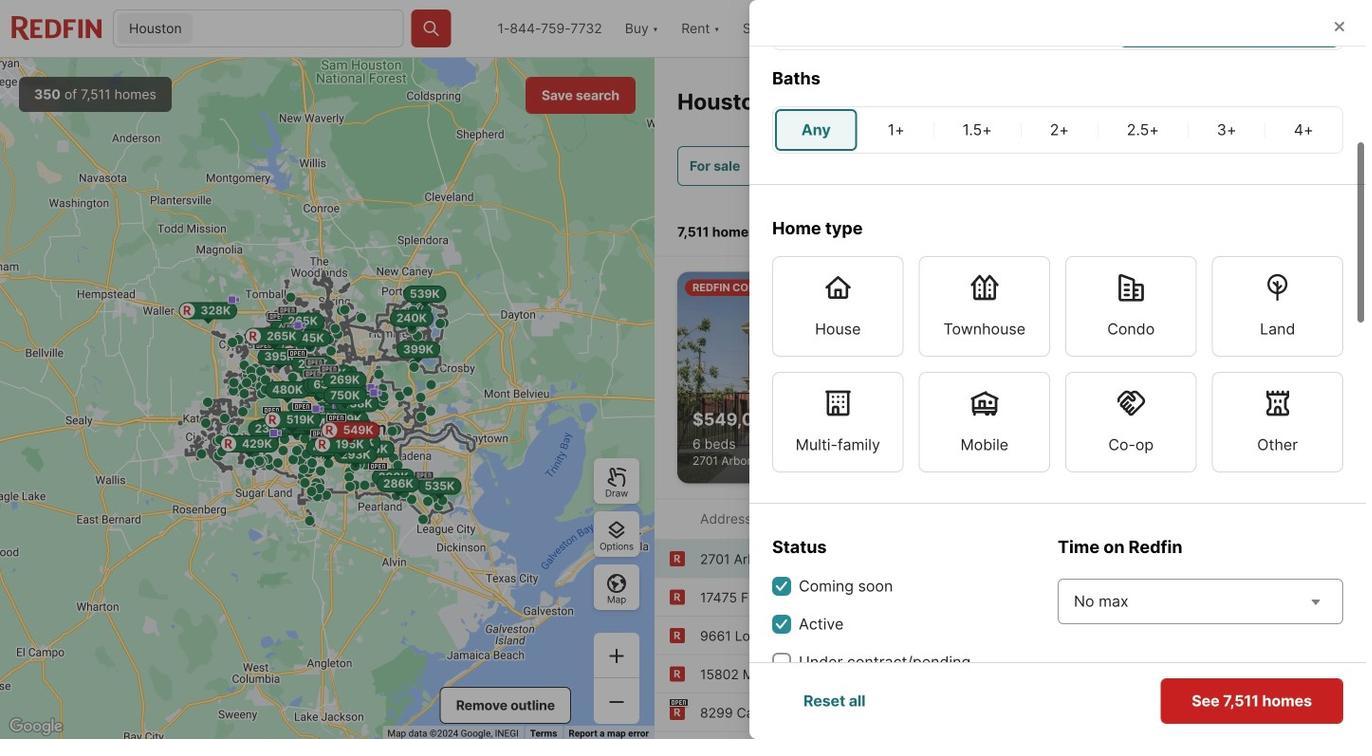 Task type: vqa. For each thing, say whether or not it's contained in the screenshot.
search box
yes



Task type: describe. For each thing, give the bounding box(es) containing it.
number of bathrooms row
[[773, 106, 1344, 154]]

number of bedrooms row
[[773, 3, 1344, 50]]



Task type: locate. For each thing, give the bounding box(es) containing it.
submit search image
[[422, 19, 441, 38]]

cell
[[776, 6, 863, 47], [867, 6, 974, 47], [977, 6, 1043, 47], [1047, 6, 1115, 47], [1119, 6, 1189, 47], [1189, 6, 1261, 47], [1261, 6, 1341, 47], [776, 109, 858, 151], [862, 109, 932, 151], [936, 109, 1020, 151], [1024, 109, 1097, 151], [1100, 109, 1187, 151], [1191, 109, 1264, 151], [1268, 109, 1341, 151]]

map region
[[0, 58, 655, 740]]

list box
[[773, 256, 1344, 473]]

google image
[[5, 715, 67, 740]]

toggle search results photos view tab
[[1181, 205, 1255, 252]]

None search field
[[197, 10, 403, 48]]

dialog
[[750, 0, 1367, 740]]

None checkbox
[[773, 615, 792, 634], [773, 653, 792, 672], [773, 615, 792, 634], [773, 653, 792, 672]]

option
[[773, 256, 904, 357], [919, 256, 1051, 357], [1066, 256, 1198, 357], [1213, 256, 1344, 357], [773, 372, 904, 473], [919, 372, 1051, 473], [1066, 372, 1198, 473], [1213, 372, 1344, 473]]

None checkbox
[[773, 577, 792, 596]]



